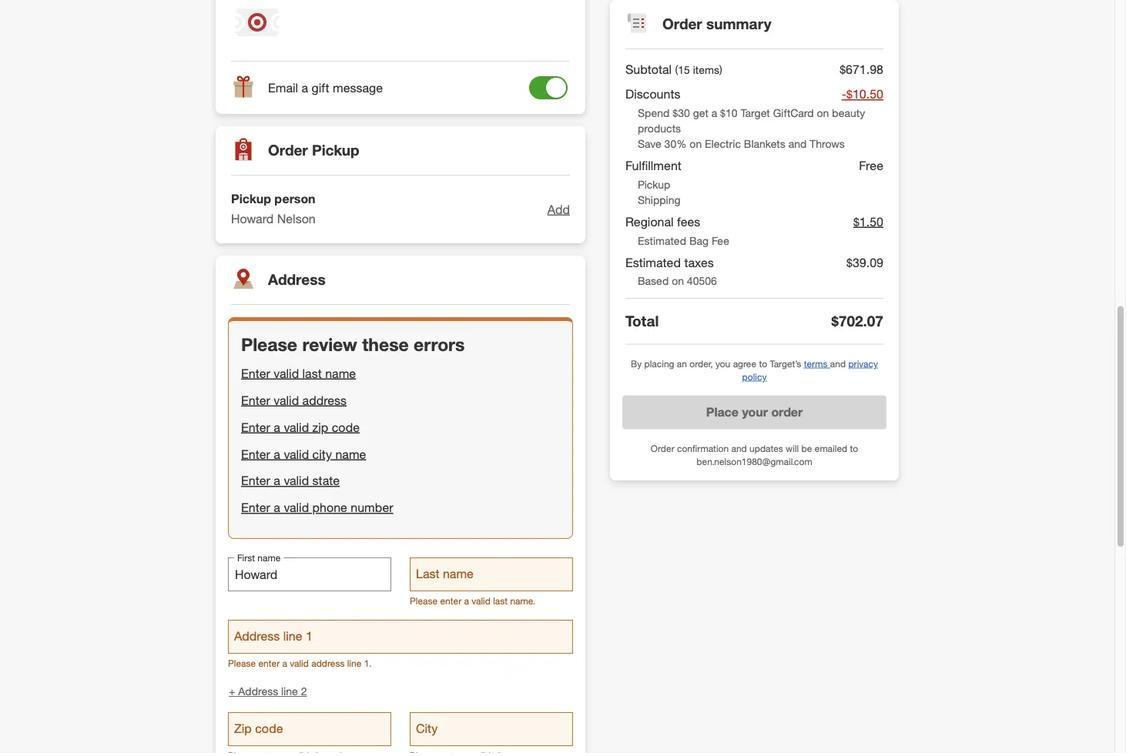 Task type: locate. For each thing, give the bounding box(es) containing it.
address
[[268, 271, 326, 289], [238, 686, 278, 699]]

address down nelson
[[268, 271, 326, 289]]

pickup inside pickup shipping
[[638, 178, 671, 191]]

policy
[[743, 371, 767, 383]]

last up enter valid address
[[303, 367, 322, 382]]

0 vertical spatial order
[[663, 15, 703, 33]]

0 horizontal spatial enter
[[259, 659, 280, 670]]

0 vertical spatial estimated
[[638, 234, 687, 247]]

1 horizontal spatial enter
[[440, 596, 462, 608]]

add
[[548, 202, 570, 217]]

0 vertical spatial please
[[241, 334, 298, 356]]

name.
[[511, 596, 536, 608]]

pickup up howard
[[231, 192, 271, 207]]

last left name.
[[493, 596, 508, 608]]

4 enter from the top
[[241, 447, 270, 462]]

1 vertical spatial name
[[336, 447, 366, 462]]

2 vertical spatial please
[[228, 659, 256, 670]]

$1.50 button
[[854, 211, 884, 233]]

enter down enter valid address
[[241, 420, 270, 435]]

a left name.
[[464, 596, 469, 608]]

code
[[332, 420, 360, 435]]

you
[[716, 358, 731, 369]]

regional fees
[[626, 214, 701, 229]]

2 horizontal spatial on
[[817, 106, 830, 120]]

None text field
[[410, 558, 573, 592], [228, 621, 573, 655], [410, 713, 573, 747], [410, 558, 573, 592], [228, 621, 573, 655], [410, 713, 573, 747]]

line left 1. at the bottom of page
[[347, 659, 362, 670]]

1 enter from the top
[[241, 367, 270, 382]]

save
[[638, 137, 662, 151]]

nelson
[[277, 212, 316, 227]]

1 horizontal spatial last
[[493, 596, 508, 608]]

enter
[[241, 367, 270, 382], [241, 394, 270, 409], [241, 420, 270, 435], [241, 447, 270, 462], [241, 474, 270, 489], [241, 501, 270, 516]]

enter down enter valid last name
[[241, 394, 270, 409]]

0 horizontal spatial on
[[672, 275, 684, 288]]

1 vertical spatial order
[[268, 142, 308, 160]]

1 vertical spatial estimated
[[626, 255, 681, 270]]

enter up enter a valid state at the left of page
[[241, 447, 270, 462]]

valid up the 2
[[290, 659, 309, 670]]

name down "code"
[[336, 447, 366, 462]]

enter up enter valid address
[[241, 367, 270, 382]]

0 vertical spatial address
[[303, 394, 347, 409]]

1 vertical spatial address
[[312, 659, 345, 670]]

1 vertical spatial enter
[[259, 659, 280, 670]]

1 horizontal spatial on
[[690, 137, 702, 151]]

agree
[[734, 358, 757, 369]]

electric
[[705, 137, 741, 151]]

0 horizontal spatial last
[[303, 367, 322, 382]]

on
[[817, 106, 830, 120], [690, 137, 702, 151], [672, 275, 684, 288]]

enter for please enter a valid address line 1.
[[259, 659, 280, 670]]

order pickup
[[268, 142, 360, 160]]

and inside spend $30 get a $10 target giftcard on beauty products save 30% on electric blankets and throws
[[789, 137, 807, 151]]

$1.50
[[854, 214, 884, 229]]

0 vertical spatial to
[[760, 358, 768, 369]]

1.
[[364, 659, 372, 670]]

by placing an order, you agree to target's terms and
[[631, 358, 849, 369]]

discounts
[[626, 87, 681, 102]]

estimated for estimated bag fee
[[638, 234, 687, 247]]

enter inside enter a valid state link
[[241, 474, 270, 489]]

order for order confirmation and updates will be emailed to ben.nelson1980@gmail.com
[[651, 443, 675, 454]]

add button
[[548, 201, 570, 219]]

2 vertical spatial pickup
[[231, 192, 271, 207]]

by
[[631, 358, 642, 369]]

$39.09
[[847, 255, 884, 270]]

enter inside enter a valid zip code link
[[241, 420, 270, 435]]

order up person
[[268, 142, 308, 160]]

1 vertical spatial to
[[851, 443, 859, 454]]

1 vertical spatial line
[[281, 686, 298, 699]]

None text field
[[228, 558, 392, 592]]

to
[[760, 358, 768, 369], [851, 443, 859, 454]]

and inside order confirmation and updates will be emailed to ben.nelson1980@gmail.com
[[732, 443, 747, 454]]

to up policy
[[760, 358, 768, 369]]

fees
[[678, 214, 701, 229]]

2 vertical spatial on
[[672, 275, 684, 288]]

person
[[275, 192, 316, 207]]

subtotal
[[626, 62, 672, 77]]

1 horizontal spatial line
[[347, 659, 362, 670]]

1 vertical spatial pickup
[[638, 178, 671, 191]]

1 horizontal spatial to
[[851, 443, 859, 454]]

30%
[[665, 137, 687, 151]]

and left throws
[[789, 137, 807, 151]]

- $10.50
[[842, 87, 884, 102]]

enter inside enter valid last name link
[[241, 367, 270, 382]]

+
[[229, 686, 235, 699]]

line
[[347, 659, 362, 670], [281, 686, 298, 699]]

last
[[303, 367, 322, 382], [493, 596, 508, 608]]

enter inside enter a valid city name link
[[241, 447, 270, 462]]

0 vertical spatial enter
[[440, 596, 462, 608]]

and
[[789, 137, 807, 151], [831, 358, 846, 369], [732, 443, 747, 454]]

2 horizontal spatial and
[[831, 358, 846, 369]]

pickup up person
[[312, 142, 360, 160]]

based on 40506
[[638, 275, 717, 288]]

enter a valid zip code link
[[241, 419, 560, 437]]

$671.98
[[840, 62, 884, 77]]

on left beauty
[[817, 106, 830, 120]]

3 enter from the top
[[241, 420, 270, 435]]

and up 'ben.nelson1980@gmail.com'
[[732, 443, 747, 454]]

giftcard
[[774, 106, 815, 120]]

email
[[268, 81, 298, 96]]

valid
[[274, 367, 299, 382], [274, 394, 299, 409], [284, 420, 309, 435], [284, 447, 309, 462], [284, 474, 309, 489], [284, 501, 309, 516], [472, 596, 491, 608], [290, 659, 309, 670]]

2 vertical spatial and
[[732, 443, 747, 454]]

$10.50
[[847, 87, 884, 102]]

0 horizontal spatial and
[[732, 443, 747, 454]]

line left the 2
[[281, 686, 298, 699]]

valid up enter valid address
[[274, 367, 299, 382]]

privacy policy link
[[743, 358, 879, 383]]

enter inside enter a valid phone number link
[[241, 501, 270, 516]]

$10
[[721, 106, 738, 120]]

name down 'review'
[[325, 367, 356, 382]]

enter down enter a valid city name
[[241, 474, 270, 489]]

(15
[[676, 63, 691, 76]]

valid left name.
[[472, 596, 491, 608]]

enter a valid phone number link
[[241, 500, 560, 517]]

1 vertical spatial please
[[410, 596, 438, 608]]

a down enter valid address
[[274, 420, 281, 435]]

None telephone field
[[228, 713, 392, 747]]

address
[[303, 394, 347, 409], [312, 659, 345, 670]]

-
[[842, 87, 847, 102]]

privacy
[[849, 358, 879, 369]]

please
[[241, 334, 298, 356], [410, 596, 438, 608], [228, 659, 256, 670]]

address up the zip
[[303, 394, 347, 409]]

city
[[313, 447, 332, 462]]

order
[[663, 15, 703, 33], [268, 142, 308, 160], [651, 443, 675, 454]]

and right 'terms'
[[831, 358, 846, 369]]

enter for enter a valid zip code
[[241, 420, 270, 435]]

on right 30%
[[690, 137, 702, 151]]

valid down enter a valid state at the left of page
[[284, 501, 309, 516]]

a down enter a valid state at the left of page
[[274, 501, 281, 516]]

pickup for pickup shipping
[[638, 178, 671, 191]]

email a gift message
[[268, 81, 383, 96]]

order left confirmation
[[651, 443, 675, 454]]

a up + address line 2
[[283, 659, 287, 670]]

2 enter from the top
[[241, 394, 270, 409]]

pickup for pickup person howard nelson
[[231, 192, 271, 207]]

total
[[626, 312, 659, 330]]

address left 1. at the bottom of page
[[312, 659, 345, 670]]

phone
[[313, 501, 348, 516]]

name
[[325, 367, 356, 382], [336, 447, 366, 462]]

valid left the zip
[[284, 420, 309, 435]]

to right the 'emailed'
[[851, 443, 859, 454]]

a right get
[[712, 106, 718, 120]]

on down estimated taxes
[[672, 275, 684, 288]]

enter for please enter a valid last name.
[[440, 596, 462, 608]]

enter a valid state
[[241, 474, 340, 489]]

pickup up shipping
[[638, 178, 671, 191]]

enter for enter a valid phone number
[[241, 501, 270, 516]]

estimated down the regional fees
[[638, 234, 687, 247]]

order inside order confirmation and updates will be emailed to ben.nelson1980@gmail.com
[[651, 443, 675, 454]]

0 vertical spatial on
[[817, 106, 830, 120]]

1 horizontal spatial pickup
[[312, 142, 360, 160]]

enter a valid city name
[[241, 447, 366, 462]]

2 vertical spatial order
[[651, 443, 675, 454]]

estimated up based
[[626, 255, 681, 270]]

0 vertical spatial and
[[789, 137, 807, 151]]

place your order button
[[623, 396, 887, 430]]

summary
[[707, 15, 772, 33]]

1 vertical spatial last
[[493, 596, 508, 608]]

fulfillment
[[626, 158, 682, 173]]

0 horizontal spatial pickup
[[231, 192, 271, 207]]

please review these errors
[[241, 334, 465, 356]]

pickup inside pickup person howard nelson
[[231, 192, 271, 207]]

a left gift
[[302, 81, 308, 96]]

1 vertical spatial on
[[690, 137, 702, 151]]

address right +
[[238, 686, 278, 699]]

order up (15 at the top right of page
[[663, 15, 703, 33]]

enter left name.
[[440, 596, 462, 608]]

please for please enter a valid last name.
[[410, 596, 438, 608]]

blankets
[[744, 137, 786, 151]]

enter for enter a valid city name
[[241, 447, 270, 462]]

pickup person howard nelson
[[231, 192, 316, 227]]

fee
[[712, 234, 730, 247]]

0 vertical spatial pickup
[[312, 142, 360, 160]]

1 horizontal spatial and
[[789, 137, 807, 151]]

enter inside enter valid address link
[[241, 394, 270, 409]]

enter up + address line 2
[[259, 659, 280, 670]]

6 enter from the top
[[241, 501, 270, 516]]

enter down enter a valid state at the left of page
[[241, 501, 270, 516]]

5 enter from the top
[[241, 474, 270, 489]]

beauty
[[833, 106, 866, 120]]

2 horizontal spatial pickup
[[638, 178, 671, 191]]

order for order pickup
[[268, 142, 308, 160]]

based
[[638, 275, 669, 288]]



Task type: vqa. For each thing, say whether or not it's contained in the screenshot.
Order Pickup's Order
yes



Task type: describe. For each thing, give the bounding box(es) containing it.
enter a valid phone number
[[241, 501, 394, 516]]

enter valid address
[[241, 394, 347, 409]]

will
[[786, 443, 799, 454]]

$702.07
[[832, 313, 884, 330]]

0 vertical spatial line
[[347, 659, 362, 670]]

0 horizontal spatial line
[[281, 686, 298, 699]]

enter valid address link
[[241, 392, 560, 410]]

enter a valid zip code
[[241, 420, 360, 435]]

enter for enter valid address
[[241, 394, 270, 409]]

estimated bag fee
[[638, 234, 730, 247]]

be
[[802, 443, 813, 454]]

0 vertical spatial last
[[303, 367, 322, 382]]

valid left city
[[284, 447, 309, 462]]

taxes
[[685, 255, 714, 270]]

target's
[[770, 358, 802, 369]]

to inside order confirmation and updates will be emailed to ben.nelson1980@gmail.com
[[851, 443, 859, 454]]

order summary
[[663, 15, 772, 33]]

your
[[743, 405, 769, 420]]

+ address line 2
[[229, 686, 307, 699]]

enter for enter valid last name
[[241, 367, 270, 382]]

these
[[362, 334, 409, 356]]

valid down enter a valid city name
[[284, 474, 309, 489]]

enter a valid city name link
[[241, 446, 560, 464]]

0 vertical spatial name
[[325, 367, 356, 382]]

products
[[638, 122, 681, 135]]

2
[[301, 686, 307, 699]]

valid down enter valid last name
[[274, 394, 299, 409]]

state
[[313, 474, 340, 489]]

errors
[[414, 334, 465, 356]]

1 vertical spatial address
[[238, 686, 278, 699]]

ben.nelson1980@gmail.com
[[697, 456, 813, 468]]

privacy policy
[[743, 358, 879, 383]]

subtotal (15 items)
[[626, 62, 723, 77]]

shipping
[[638, 193, 681, 207]]

please for please review these errors
[[241, 334, 298, 356]]

please enter a valid last name.
[[410, 596, 536, 608]]

please enter a valid address line 1.
[[228, 659, 372, 670]]

promotional email giftcard $10 quantity 1 image
[[234, 0, 281, 46]]

an
[[677, 358, 688, 369]]

emailed
[[815, 443, 848, 454]]

order for order summary
[[663, 15, 703, 33]]

get
[[693, 106, 709, 120]]

spend
[[638, 106, 670, 120]]

howard
[[231, 212, 274, 227]]

zip
[[313, 420, 329, 435]]

place your order
[[707, 405, 803, 420]]

place
[[707, 405, 739, 420]]

bag
[[690, 234, 709, 247]]

spend $30 get a $10 target giftcard on beauty products save 30% on electric blankets and throws
[[638, 106, 866, 151]]

placing
[[645, 358, 675, 369]]

terms link
[[804, 358, 831, 369]]

gift
[[312, 81, 330, 96]]

0 vertical spatial address
[[268, 271, 326, 289]]

a up enter a valid state at the left of page
[[274, 447, 281, 462]]

terms
[[804, 358, 828, 369]]

throws
[[810, 137, 846, 151]]

regional
[[626, 214, 674, 229]]

1 vertical spatial and
[[831, 358, 846, 369]]

estimated for estimated taxes
[[626, 255, 681, 270]]

enter valid last name link
[[241, 366, 560, 383]]

enter valid last name
[[241, 367, 356, 382]]

enter for enter a valid state
[[241, 474, 270, 489]]

updates
[[750, 443, 784, 454]]

estimated taxes
[[626, 255, 714, 270]]

a inside spend $30 get a $10 target giftcard on beauty products save 30% on electric blankets and throws
[[712, 106, 718, 120]]

40506
[[687, 275, 717, 288]]

order,
[[690, 358, 714, 369]]

confirmation
[[678, 443, 729, 454]]

number
[[351, 501, 394, 516]]

pickup shipping
[[638, 178, 681, 207]]

a down enter a valid city name
[[274, 474, 281, 489]]

please for please enter a valid address line 1.
[[228, 659, 256, 670]]

target
[[741, 106, 771, 120]]

order
[[772, 405, 803, 420]]

0 horizontal spatial to
[[760, 358, 768, 369]]

review
[[302, 334, 358, 356]]

items)
[[694, 63, 723, 76]]

$30
[[673, 106, 690, 120]]

enter a valid state link
[[241, 473, 560, 491]]



